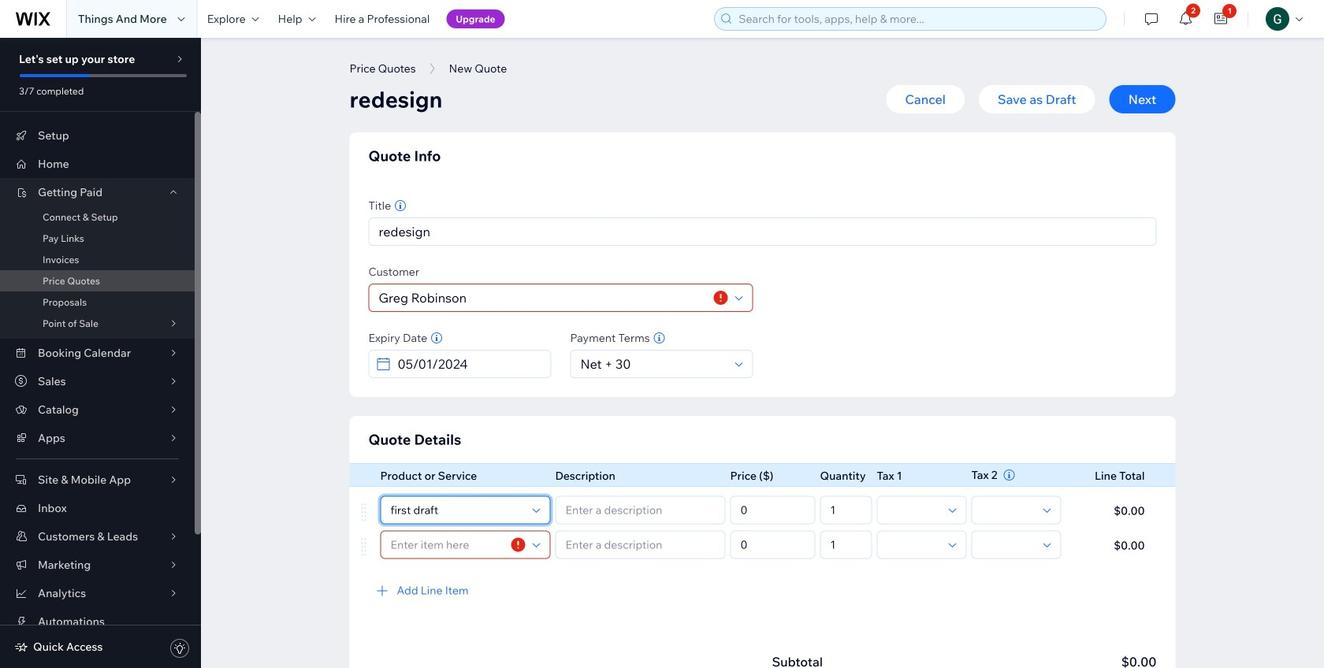 Task type: locate. For each thing, give the bounding box(es) containing it.
1 vertical spatial enter a description field
[[561, 532, 720, 559]]

None field
[[393, 351, 546, 378], [576, 351, 731, 378], [883, 497, 944, 524], [977, 497, 1039, 524], [883, 532, 944, 559], [977, 532, 1039, 559], [393, 351, 546, 378], [576, 351, 731, 378], [883, 497, 944, 524], [977, 497, 1039, 524], [883, 532, 944, 559], [977, 532, 1039, 559]]

enter item here field for 2nd enter a description "field"
[[386, 532, 507, 559]]

0 vertical spatial enter item here field
[[386, 497, 528, 524]]

None text field
[[736, 497, 810, 524]]

2 enter item here field from the top
[[386, 532, 507, 559]]

Enter a description field
[[561, 497, 720, 524], [561, 532, 720, 559]]

1 vertical spatial enter item here field
[[386, 532, 507, 559]]

sidebar element
[[0, 38, 201, 669]]

Enter item here field
[[386, 497, 528, 524], [386, 532, 507, 559]]

Give this quote a title, e.g., Redesign of Website. field
[[374, 218, 1152, 245]]

Search for tools, apps, help & more... field
[[734, 8, 1102, 30]]

0 vertical spatial enter a description field
[[561, 497, 720, 524]]

None text field
[[826, 497, 867, 524], [736, 532, 810, 559], [826, 532, 867, 559], [826, 497, 867, 524], [736, 532, 810, 559], [826, 532, 867, 559]]

1 enter item here field from the top
[[386, 497, 528, 524]]



Task type: vqa. For each thing, say whether or not it's contained in the screenshot.
list
no



Task type: describe. For each thing, give the bounding box(es) containing it.
enter item here field for 2nd enter a description "field" from the bottom of the page
[[386, 497, 528, 524]]

2 enter a description field from the top
[[561, 532, 720, 559]]

Choose a contact field
[[374, 285, 709, 311]]

1 enter a description field from the top
[[561, 497, 720, 524]]



